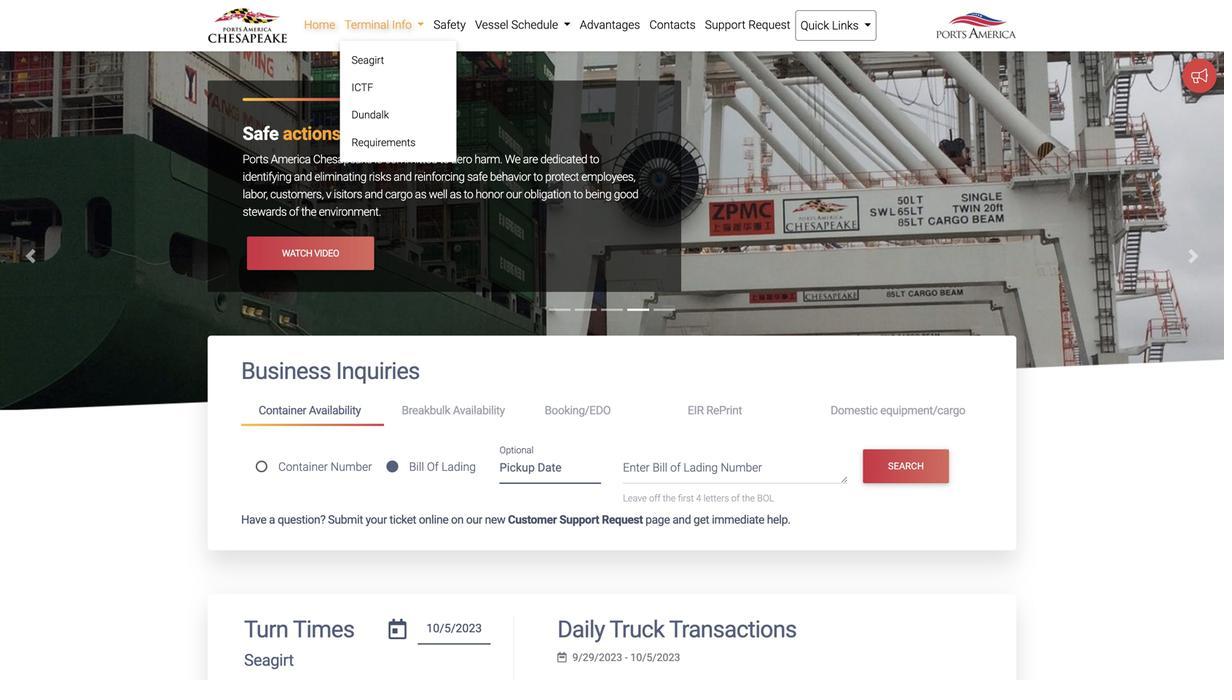Task type: locate. For each thing, give the bounding box(es) containing it.
breakbulk availability
[[402, 404, 505, 417]]

eir
[[688, 404, 704, 417]]

bill of lading
[[409, 460, 476, 474]]

schedule
[[511, 18, 558, 32]]

reinforcing
[[414, 170, 465, 184]]

terminal info link
[[340, 10, 429, 39]]

identifying
[[243, 170, 291, 184]]

lading right of
[[442, 460, 476, 474]]

to down are
[[533, 170, 543, 184]]

the right off
[[663, 493, 676, 504]]

bill right enter
[[653, 461, 668, 474]]

protect
[[545, 170, 579, 184]]

calendar week image
[[558, 652, 567, 663]]

availability right breakbulk
[[453, 404, 505, 417]]

number up 'bol' on the bottom right of page
[[721, 461, 762, 474]]

as
[[415, 187, 426, 201], [450, 187, 461, 201]]

and down the risks
[[365, 187, 383, 201]]

1 horizontal spatial of
[[671, 461, 681, 474]]

question?
[[278, 513, 326, 527]]

and up cargo
[[394, 170, 412, 184]]

eir reprint link
[[670, 397, 813, 424]]

lading up 4
[[684, 461, 718, 474]]

seagirt inside seagirt link
[[352, 54, 384, 66]]

safe
[[243, 123, 279, 144]]

domestic
[[831, 404, 878, 417]]

eir reprint
[[688, 404, 742, 417]]

1 vertical spatial of
[[671, 461, 681, 474]]

employees,
[[582, 170, 635, 184]]

submit
[[328, 513, 363, 527]]

seagirt down turn
[[244, 651, 294, 670]]

number
[[331, 460, 372, 474], [721, 461, 762, 474]]

0 horizontal spatial the
[[301, 205, 316, 219]]

labor,
[[243, 187, 268, 201]]

support right customer
[[560, 513, 599, 527]]

0 vertical spatial support
[[705, 18, 746, 32]]

none text field inside main content
[[418, 616, 491, 645]]

1 as from the left
[[415, 187, 426, 201]]

of
[[427, 460, 439, 474]]

daily truck transactions
[[558, 616, 797, 643]]

availability
[[309, 404, 361, 417], [453, 404, 505, 417]]

risks
[[369, 170, 391, 184]]

1 vertical spatial our
[[466, 513, 482, 527]]

enter bill of lading number
[[623, 461, 762, 474]]

our right on
[[466, 513, 482, 527]]

booking/edo
[[545, 404, 611, 417]]

1 horizontal spatial seagirt
[[352, 54, 384, 66]]

container up question?
[[278, 460, 328, 474]]

0 horizontal spatial our
[[466, 513, 482, 527]]

enter
[[623, 461, 650, 474]]

being
[[585, 187, 612, 201]]

lading
[[442, 460, 476, 474], [684, 461, 718, 474]]

and inside main content
[[673, 513, 691, 527]]

9/29/2023 - 10/5/2023
[[573, 651, 680, 664]]

of
[[289, 205, 299, 219], [671, 461, 681, 474], [732, 493, 740, 504]]

contacts
[[650, 18, 696, 32]]

we
[[505, 152, 521, 166]]

0 horizontal spatial request
[[602, 513, 643, 527]]

safe actions for everyone
[[243, 123, 445, 144]]

turn times
[[244, 616, 355, 643]]

bill left of
[[409, 460, 424, 474]]

0 vertical spatial container
[[259, 404, 306, 417]]

availability for container availability
[[309, 404, 361, 417]]

breakbulk
[[402, 404, 450, 417]]

9/29/2023
[[573, 651, 622, 664]]

isitors
[[334, 187, 362, 201]]

and left get
[[673, 513, 691, 527]]

1 horizontal spatial request
[[749, 18, 791, 32]]

contacts link
[[645, 10, 700, 39]]

optional
[[500, 445, 534, 456]]

requirements link
[[346, 129, 451, 156]]

ticket
[[390, 513, 416, 527]]

1 horizontal spatial support
[[705, 18, 746, 32]]

to
[[440, 152, 449, 166], [590, 152, 599, 166], [533, 170, 543, 184], [464, 187, 473, 201], [574, 187, 583, 201]]

to down safe
[[464, 187, 473, 201]]

availability for breakbulk availability
[[453, 404, 505, 417]]

stewards
[[243, 205, 287, 219]]

as left well
[[415, 187, 426, 201]]

0 horizontal spatial seagirt
[[244, 651, 294, 670]]

1 vertical spatial seagirt
[[244, 651, 294, 670]]

1 horizontal spatial availability
[[453, 404, 505, 417]]

terminal info
[[345, 18, 415, 32]]

0 horizontal spatial as
[[415, 187, 426, 201]]

harm.
[[475, 152, 503, 166]]

home
[[304, 18, 335, 32]]

of down customers, on the top of the page
[[289, 205, 299, 219]]

support
[[705, 18, 746, 32], [560, 513, 599, 527]]

container
[[259, 404, 306, 417], [278, 460, 328, 474]]

2 availability from the left
[[453, 404, 505, 417]]

request left quick
[[749, 18, 791, 32]]

0 vertical spatial of
[[289, 205, 299, 219]]

our down behavior
[[506, 187, 522, 201]]

0 horizontal spatial support
[[560, 513, 599, 527]]

of right letters
[[732, 493, 740, 504]]

calendar day image
[[389, 619, 407, 639]]

our
[[506, 187, 522, 201], [466, 513, 482, 527]]

availability inside breakbulk availability link
[[453, 404, 505, 417]]

1 horizontal spatial bill
[[653, 461, 668, 474]]

container down business
[[259, 404, 306, 417]]

honor
[[476, 187, 504, 201]]

number up submit
[[331, 460, 372, 474]]

eliminating
[[314, 170, 367, 184]]

of up first
[[671, 461, 681, 474]]

times
[[293, 616, 355, 643]]

video
[[314, 248, 339, 259]]

transactions
[[669, 616, 797, 643]]

on
[[451, 513, 464, 527]]

request down leave
[[602, 513, 643, 527]]

1 horizontal spatial lading
[[684, 461, 718, 474]]

1 horizontal spatial as
[[450, 187, 461, 201]]

0 vertical spatial our
[[506, 187, 522, 201]]

1 availability from the left
[[309, 404, 361, 417]]

0 horizontal spatial of
[[289, 205, 299, 219]]

0 vertical spatial seagirt
[[352, 54, 384, 66]]

2 vertical spatial of
[[732, 493, 740, 504]]

support right contacts link
[[705, 18, 746, 32]]

None text field
[[418, 616, 491, 645]]

advantages
[[580, 18, 640, 32]]

immediate
[[712, 513, 765, 527]]

1 horizontal spatial the
[[663, 493, 676, 504]]

our inside ports america chesapeake is committed to zero harm. we are dedicated to identifying and                         eliminating risks and reinforcing safe behavior to protect employees, labor, customers, v                         isitors and cargo as well as to honor our obligation to being good stewards of the environment.
[[506, 187, 522, 201]]

to left being
[[574, 187, 583, 201]]

vessel schedule link
[[471, 10, 575, 39]]

cargo
[[385, 187, 413, 201]]

the down customers, on the top of the page
[[301, 205, 316, 219]]

ictf
[[352, 81, 373, 94]]

availability inside the container availability link
[[309, 404, 361, 417]]

container availability link
[[241, 397, 384, 426]]

1 vertical spatial support
[[560, 513, 599, 527]]

main content
[[197, 336, 1028, 680]]

seagirt up ictf
[[352, 54, 384, 66]]

the left 'bol' on the bottom right of page
[[742, 493, 755, 504]]

0 horizontal spatial availability
[[309, 404, 361, 417]]

2 horizontal spatial of
[[732, 493, 740, 504]]

availability down business inquiries
[[309, 404, 361, 417]]

1 vertical spatial container
[[278, 460, 328, 474]]

vessel
[[475, 18, 509, 32]]

vessel schedule
[[475, 18, 561, 32]]

business inquiries
[[241, 357, 420, 385]]

1 horizontal spatial our
[[506, 187, 522, 201]]

as right well
[[450, 187, 461, 201]]



Task type: describe. For each thing, give the bounding box(es) containing it.
actions
[[283, 123, 341, 144]]

first
[[678, 493, 694, 504]]

page
[[646, 513, 670, 527]]

customers,
[[270, 187, 324, 201]]

turn
[[244, 616, 288, 643]]

the inside ports america chesapeake is committed to zero harm. we are dedicated to identifying and                         eliminating risks and reinforcing safe behavior to protect employees, labor, customers, v                         isitors and cargo as well as to honor our obligation to being good stewards of the environment.
[[301, 205, 316, 219]]

help.
[[767, 513, 791, 527]]

info
[[392, 18, 412, 32]]

safety image
[[0, 51, 1224, 580]]

links
[[832, 19, 859, 32]]

america
[[271, 152, 311, 166]]

domestic equipment/cargo link
[[813, 397, 983, 424]]

quick links link
[[795, 10, 877, 41]]

domestic equipment/cargo
[[831, 404, 966, 417]]

letters
[[704, 493, 729, 504]]

business
[[241, 357, 331, 385]]

home link
[[300, 10, 340, 39]]

have
[[241, 513, 266, 527]]

committed
[[385, 152, 437, 166]]

zero
[[452, 152, 472, 166]]

leave
[[623, 493, 647, 504]]

chesapeake
[[313, 152, 372, 166]]

to left zero
[[440, 152, 449, 166]]

quick links
[[801, 19, 862, 32]]

to up employees,
[[590, 152, 599, 166]]

2 as from the left
[[450, 187, 461, 201]]

ictf link
[[346, 74, 451, 101]]

terminal
[[345, 18, 389, 32]]

quick
[[801, 19, 829, 32]]

your
[[366, 513, 387, 527]]

leave off the first 4 letters of the bol
[[623, 493, 774, 504]]

0 horizontal spatial lading
[[442, 460, 476, 474]]

customer support request link
[[508, 513, 643, 527]]

is
[[375, 152, 382, 166]]

safe
[[467, 170, 488, 184]]

0 horizontal spatial bill
[[409, 460, 424, 474]]

container number
[[278, 460, 372, 474]]

online
[[419, 513, 449, 527]]

-
[[625, 651, 628, 664]]

watch
[[282, 248, 312, 259]]

truck
[[610, 616, 665, 643]]

Optional text field
[[500, 455, 601, 484]]

watch video link
[[247, 236, 374, 270]]

1 vertical spatial request
[[602, 513, 643, 527]]

Enter Bill of Lading Number text field
[[623, 459, 848, 484]]

container for container availability
[[259, 404, 306, 417]]

breakbulk availability link
[[384, 397, 527, 424]]

customer
[[508, 513, 557, 527]]

dedicated
[[541, 152, 587, 166]]

support request
[[705, 18, 791, 32]]

search
[[888, 461, 924, 472]]

dundalk link
[[346, 101, 451, 129]]

environment.
[[319, 205, 381, 219]]

booking/edo link
[[527, 397, 670, 424]]

advantages link
[[575, 10, 645, 39]]

everyone
[[372, 123, 445, 144]]

get
[[694, 513, 709, 527]]

new
[[485, 513, 506, 527]]

ports america chesapeake is committed to zero harm. we are dedicated to identifying and                         eliminating risks and reinforcing safe behavior to protect employees, labor, customers, v                         isitors and cargo as well as to honor our obligation to being good stewards of the environment.
[[243, 152, 639, 219]]

and up customers, on the top of the page
[[294, 170, 312, 184]]

0 horizontal spatial number
[[331, 460, 372, 474]]

good
[[614, 187, 639, 201]]

are
[[523, 152, 538, 166]]

support request link
[[700, 10, 795, 39]]

1 horizontal spatial number
[[721, 461, 762, 474]]

requirements
[[352, 136, 416, 149]]

4
[[696, 493, 702, 504]]

dundalk
[[352, 109, 389, 121]]

reprint
[[707, 404, 742, 417]]

support inside main content
[[560, 513, 599, 527]]

seagirt inside main content
[[244, 651, 294, 670]]

daily
[[558, 616, 605, 643]]

safety link
[[429, 10, 471, 39]]

10/5/2023
[[631, 651, 680, 664]]

for
[[345, 123, 368, 144]]

have a question? submit your ticket online on our new customer support request page and get immediate help.
[[241, 513, 791, 527]]

inquiries
[[336, 357, 420, 385]]

obligation
[[524, 187, 571, 201]]

0 vertical spatial request
[[749, 18, 791, 32]]

a
[[269, 513, 275, 527]]

behavior
[[490, 170, 531, 184]]

main content containing business inquiries
[[197, 336, 1028, 680]]

of inside ports america chesapeake is committed to zero harm. we are dedicated to identifying and                         eliminating risks and reinforcing safe behavior to protect employees, labor, customers, v                         isitors and cargo as well as to honor our obligation to being good stewards of the environment.
[[289, 205, 299, 219]]

off
[[649, 493, 661, 504]]

2 horizontal spatial the
[[742, 493, 755, 504]]

bol
[[757, 493, 774, 504]]

container for container number
[[278, 460, 328, 474]]

watch video
[[282, 248, 339, 259]]

ports
[[243, 152, 268, 166]]

search button
[[863, 449, 949, 483]]



Task type: vqa. For each thing, say whether or not it's contained in the screenshot.
Inquiries
yes



